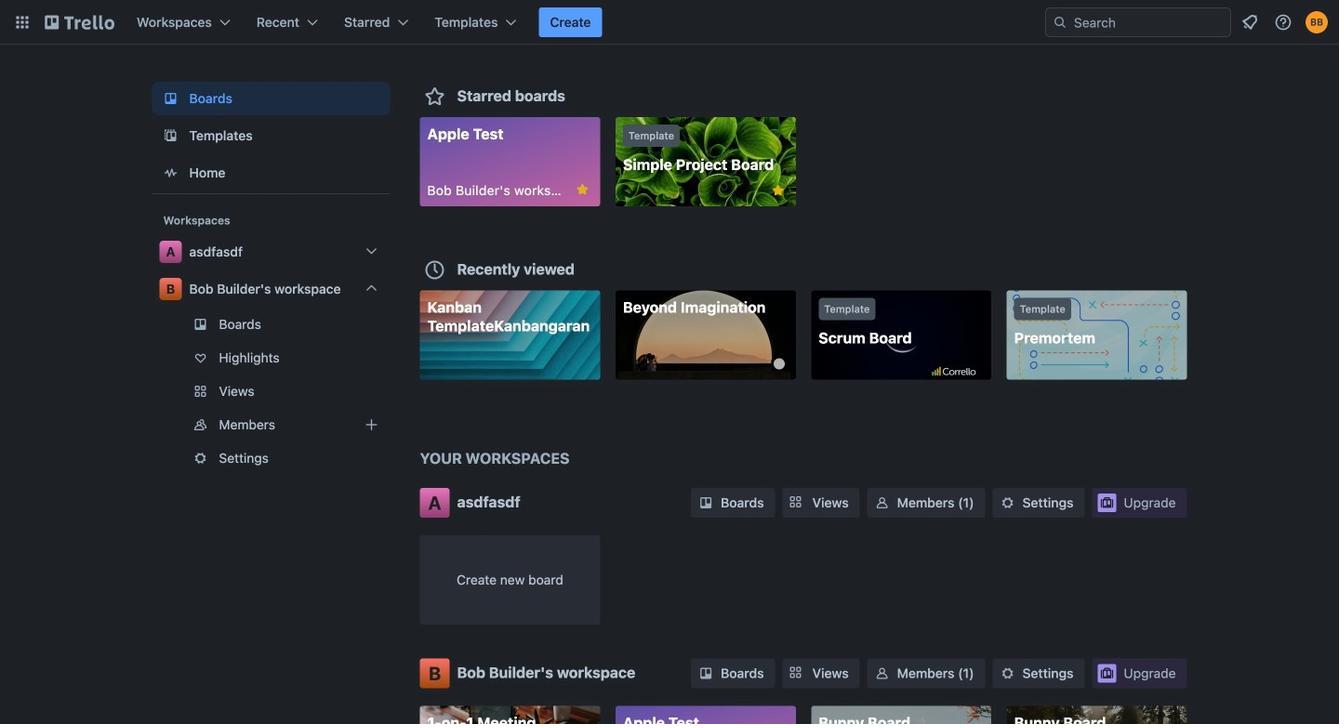 Task type: locate. For each thing, give the bounding box(es) containing it.
there is new activity on this board. image
[[774, 359, 785, 370]]

board image
[[160, 87, 182, 110]]

home image
[[160, 162, 182, 184]]

sm image
[[697, 494, 715, 513], [999, 494, 1017, 513], [697, 665, 715, 683], [873, 665, 892, 683], [999, 665, 1017, 683]]

0 notifications image
[[1239, 11, 1261, 33]]

add image
[[360, 414, 383, 436]]

bob builder (bobbuilder40) image
[[1306, 11, 1328, 33]]

primary element
[[0, 0, 1339, 45]]

click to unstar this board. it will be removed from your starred list. image
[[574, 181, 591, 198]]

template board image
[[160, 125, 182, 147]]



Task type: vqa. For each thing, say whether or not it's contained in the screenshot.
Add icon
yes



Task type: describe. For each thing, give the bounding box(es) containing it.
sm image
[[873, 494, 892, 513]]

click to unstar this board. it will be removed from your starred list. image
[[770, 182, 787, 199]]

back to home image
[[45, 7, 114, 37]]

Search field
[[1068, 9, 1231, 35]]

open information menu image
[[1274, 13, 1293, 32]]

search image
[[1053, 15, 1068, 30]]



